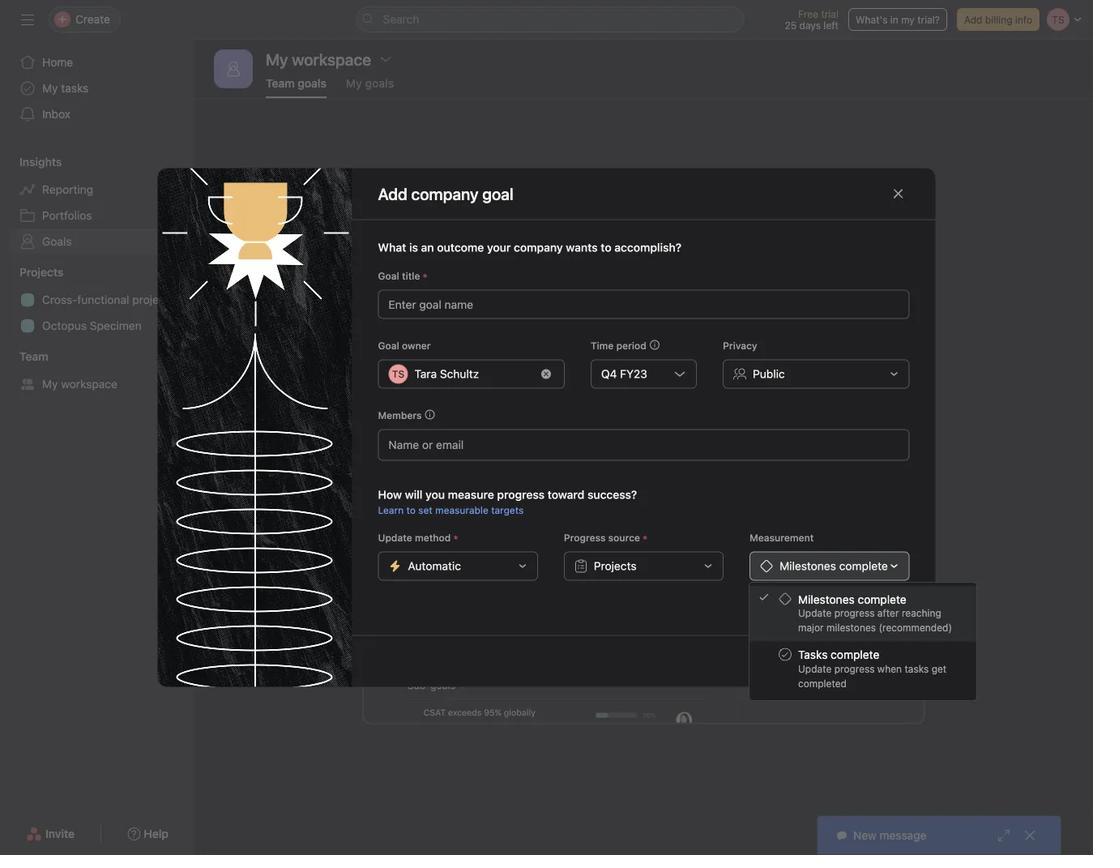 Task type: describe. For each thing, give the bounding box(es) containing it.
25
[[785, 19, 797, 31]]

update method
[[378, 532, 451, 543]]

inbox link
[[10, 101, 185, 127]]

goals for team goals
[[298, 77, 327, 90]]

home link
[[10, 49, 185, 75]]

days
[[800, 19, 821, 31]]

add company goal dialog
[[158, 168, 936, 687]]

my workspace
[[42, 377, 117, 391]]

billing
[[985, 14, 1013, 25]]

2 horizontal spatial to
[[805, 218, 817, 233]]

cancel button
[[771, 647, 828, 676]]

milestones complete
[[780, 559, 888, 573]]

get
[[932, 663, 947, 674]]

work
[[773, 218, 802, 233]]

completed
[[798, 678, 847, 689]]

portfolios
[[42, 209, 92, 222]]

0 horizontal spatial projects
[[19, 265, 64, 279]]

your inside add company goal dialog
[[487, 241, 511, 254]]

save goal button
[[838, 647, 910, 676]]

tasks complete update progress when tasks get completed
[[798, 648, 947, 689]]

strategic goals
[[651, 178, 778, 201]]

close image
[[1024, 829, 1037, 842]]

objectives.
[[655, 237, 718, 252]]

what's
[[856, 14, 888, 25]]

invite
[[45, 827, 75, 840]]

global element
[[0, 40, 195, 137]]

projects element
[[0, 258, 195, 342]]

set and achieve strategic goals
[[510, 178, 778, 201]]

cross-functional project plan link
[[10, 287, 194, 313]]

add company goal
[[378, 184, 514, 203]]

project
[[132, 293, 169, 306]]

public
[[753, 367, 785, 381]]

how will you measure progress toward success? learn to set measurable targets
[[378, 488, 637, 516]]

help
[[574, 218, 599, 233]]

milestones complete update progress after reaching major milestones (recommended)
[[798, 592, 952, 633]]

required image for title
[[420, 271, 430, 281]]

add billing info
[[964, 14, 1033, 25]]

measure
[[448, 488, 494, 501]]

tara schultz
[[415, 367, 479, 381]]

teams
[[603, 218, 639, 233]]

top-
[[468, 218, 494, 233]]

progress source
[[564, 532, 640, 543]]

owner
[[402, 340, 431, 351]]

toward success?
[[548, 488, 637, 501]]

free
[[798, 8, 819, 19]]

search button
[[355, 6, 744, 32]]

my workspace
[[266, 49, 371, 68]]

reporting
[[42, 183, 93, 196]]

q4
[[601, 367, 617, 381]]

portfolios link
[[10, 203, 185, 229]]

goals inside the add top-level goals to help teams prioritize and connect work to your organization's objectives.
[[524, 218, 555, 233]]

left
[[824, 19, 839, 31]]

your inside the add top-level goals to help teams prioritize and connect work to your organization's objectives.
[[820, 218, 846, 233]]

save goal
[[849, 654, 899, 668]]

goal for goal title
[[378, 270, 399, 282]]

progress for tasks complete
[[835, 663, 875, 674]]

0 horizontal spatial projects button
[[0, 264, 64, 280]]

add top-level goals to help teams prioritize and connect work to your organization's objectives.
[[442, 218, 846, 252]]

public button
[[723, 359, 910, 389]]

specimen
[[90, 319, 142, 332]]

required image
[[640, 533, 650, 543]]

trial
[[821, 8, 839, 19]]

complete for tasks complete
[[831, 648, 880, 661]]

privacy
[[723, 340, 758, 351]]

progress for milestones complete
[[835, 607, 875, 619]]

what's in my trial?
[[856, 14, 940, 25]]

company goal
[[411, 184, 514, 203]]

1 horizontal spatial to
[[559, 218, 571, 233]]

set
[[510, 178, 539, 201]]

my
[[901, 14, 915, 25]]

prioritize
[[642, 218, 693, 233]]

my goals link
[[346, 77, 394, 98]]

octopus specimen
[[42, 319, 142, 332]]

q4 fy23 button
[[591, 359, 697, 389]]

save
[[849, 654, 874, 668]]

milestones
[[827, 622, 876, 633]]

remove image
[[541, 369, 551, 379]]

my for my goals
[[346, 77, 362, 90]]

hide sidebar image
[[21, 13, 34, 26]]

and inside the add top-level goals to help teams prioritize and connect work to your organization's objectives.
[[697, 218, 719, 233]]

tara
[[415, 367, 437, 381]]

octopus
[[42, 319, 87, 332]]

complete for milestones complete
[[858, 592, 907, 606]]

to inside "how will you measure progress toward success? learn to set measurable targets"
[[407, 505, 416, 516]]

reaching
[[902, 607, 942, 619]]

trial?
[[918, 14, 940, 25]]

learn to set measurable targets link
[[378, 505, 524, 516]]

free trial 25 days left
[[785, 8, 839, 31]]

search
[[383, 13, 419, 26]]

new message
[[853, 829, 927, 842]]

progress
[[564, 532, 606, 543]]

outcome
[[437, 241, 484, 254]]

time period
[[591, 340, 647, 351]]

wants
[[566, 241, 598, 254]]

major
[[798, 622, 824, 633]]

insights
[[19, 155, 62, 169]]

progress inside "how will you measure progress toward success? learn to set measurable targets"
[[497, 488, 545, 501]]

when
[[878, 663, 902, 674]]

projects inside add company goal dialog
[[594, 559, 637, 573]]

update inside add company goal dialog
[[378, 532, 412, 543]]

1 horizontal spatial projects button
[[564, 552, 724, 581]]



Task type: locate. For each thing, give the bounding box(es) containing it.
progress up milestones
[[835, 607, 875, 619]]

milestones for milestones complete
[[780, 559, 836, 573]]

0 vertical spatial required image
[[420, 271, 430, 281]]

add
[[964, 14, 983, 25], [378, 184, 408, 203], [442, 218, 465, 233], [621, 288, 642, 301]]

learn
[[378, 505, 404, 516]]

1 vertical spatial required image
[[451, 533, 461, 543]]

1 horizontal spatial required image
[[451, 533, 461, 543]]

invite button
[[15, 819, 85, 849]]

required image for method
[[451, 533, 461, 543]]

insights element
[[0, 148, 195, 258]]

automatic button
[[378, 552, 538, 581]]

measurable
[[435, 505, 489, 516]]

goal down to accomplish? at the right of the page
[[645, 288, 667, 301]]

add inside button
[[964, 14, 983, 25]]

0 vertical spatial progress
[[497, 488, 545, 501]]

goal left owner
[[378, 340, 399, 351]]

my for my tasks
[[42, 81, 58, 95]]

add up what
[[378, 184, 408, 203]]

your down level
[[487, 241, 511, 254]]

goal for save goal
[[877, 654, 899, 668]]

1 vertical spatial goal
[[877, 654, 899, 668]]

what
[[378, 241, 406, 254]]

0 horizontal spatial goals
[[298, 77, 327, 90]]

team inside dropdown button
[[19, 350, 48, 363]]

1 vertical spatial goal
[[378, 340, 399, 351]]

1 horizontal spatial projects
[[594, 559, 637, 573]]

1 horizontal spatial tasks
[[905, 663, 929, 674]]

0 horizontal spatial your
[[487, 241, 511, 254]]

required image down learn to set measurable targets link
[[451, 533, 461, 543]]

add down to accomplish? at the right of the page
[[621, 288, 642, 301]]

will
[[405, 488, 423, 501]]

cancel
[[782, 654, 818, 668]]

add left billing
[[964, 14, 983, 25]]

what is an outcome your company wants to accomplish?
[[378, 241, 682, 254]]

team goals
[[266, 77, 327, 90]]

1 horizontal spatial goal
[[877, 654, 899, 668]]

targets
[[491, 505, 524, 516]]

cross-functional project plan
[[42, 293, 194, 306]]

how
[[378, 488, 402, 501]]

my workspace link
[[10, 371, 185, 397]]

1 horizontal spatial goals
[[365, 77, 394, 90]]

0 vertical spatial update
[[378, 532, 412, 543]]

my for my workspace
[[42, 377, 58, 391]]

and right set
[[544, 178, 576, 201]]

progress inside "milestones complete update progress after reaching major milestones (recommended)"
[[835, 607, 875, 619]]

functional
[[77, 293, 129, 306]]

0 vertical spatial complete
[[839, 559, 888, 573]]

inbox
[[42, 107, 71, 121]]

goals for my goals
[[365, 77, 394, 90]]

company
[[514, 241, 563, 254]]

octopus specimen link
[[10, 313, 185, 339]]

update up major
[[798, 607, 832, 619]]

team for team goals
[[266, 77, 295, 90]]

milestones up major
[[798, 592, 855, 606]]

after
[[878, 607, 899, 619]]

(recommended)
[[879, 622, 952, 633]]

close this dialog image
[[892, 187, 905, 200]]

projects button down required image
[[564, 552, 724, 581]]

team for team
[[19, 350, 48, 363]]

projects
[[19, 265, 64, 279], [594, 559, 637, 573]]

1 vertical spatial tasks
[[905, 663, 929, 674]]

add inside the add top-level goals to help teams prioritize and connect work to your organization's objectives.
[[442, 218, 465, 233]]

0 vertical spatial and
[[544, 178, 576, 201]]

0 horizontal spatial tasks
[[61, 81, 89, 95]]

goal title
[[378, 270, 420, 282]]

complete inside tasks complete update progress when tasks get completed
[[831, 648, 880, 661]]

source
[[608, 532, 640, 543]]

to left "set"
[[407, 505, 416, 516]]

0 vertical spatial goal
[[645, 288, 667, 301]]

tasks
[[61, 81, 89, 95], [905, 663, 929, 674]]

expand new message image
[[998, 829, 1011, 842]]

1 vertical spatial projects
[[594, 559, 637, 573]]

1 vertical spatial and
[[697, 218, 719, 233]]

and
[[544, 178, 576, 201], [697, 218, 719, 233]]

an
[[421, 241, 434, 254]]

add for add top-level goals to help teams prioritize and connect work to your organization's objectives.
[[442, 218, 465, 233]]

milestones down measurement
[[780, 559, 836, 573]]

my
[[346, 77, 362, 90], [42, 81, 58, 95], [42, 377, 58, 391]]

complete up "milestones complete update progress after reaching major milestones (recommended)"
[[839, 559, 888, 573]]

you
[[426, 488, 445, 501]]

cross-
[[42, 293, 77, 306]]

0 horizontal spatial goal
[[645, 288, 667, 301]]

2 goal from the top
[[378, 340, 399, 351]]

2 vertical spatial complete
[[831, 648, 880, 661]]

milestones inside 'dropdown button'
[[780, 559, 836, 573]]

is
[[409, 241, 418, 254]]

reporting link
[[10, 177, 185, 203]]

members
[[378, 410, 422, 421]]

add goal
[[621, 288, 667, 301]]

progress
[[497, 488, 545, 501], [835, 607, 875, 619], [835, 663, 875, 674]]

update down tasks
[[798, 663, 832, 674]]

your
[[820, 218, 846, 233], [487, 241, 511, 254]]

goal inside 'button'
[[877, 654, 899, 668]]

to left help
[[559, 218, 571, 233]]

0 horizontal spatial and
[[544, 178, 576, 201]]

1 vertical spatial progress
[[835, 607, 875, 619]]

1 vertical spatial milestones
[[798, 592, 855, 606]]

goal left title
[[378, 270, 399, 282]]

1 horizontal spatial team
[[266, 77, 295, 90]]

my tasks
[[42, 81, 89, 95]]

add up outcome
[[442, 218, 465, 233]]

method
[[415, 532, 451, 543]]

and up objectives.
[[697, 218, 719, 233]]

add for add goal
[[621, 288, 642, 301]]

info
[[1015, 14, 1033, 25]]

1 vertical spatial update
[[798, 607, 832, 619]]

tasks left get
[[905, 663, 929, 674]]

goals
[[298, 77, 327, 90], [365, 77, 394, 90], [524, 218, 555, 233]]

1 vertical spatial complete
[[858, 592, 907, 606]]

milestones for milestones complete update progress after reaching major milestones (recommended)
[[798, 592, 855, 606]]

team down octopus
[[19, 350, 48, 363]]

1 goal from the top
[[378, 270, 399, 282]]

0 horizontal spatial to
[[407, 505, 416, 516]]

my up inbox
[[42, 81, 58, 95]]

workspace
[[61, 377, 117, 391]]

0 vertical spatial goal
[[378, 270, 399, 282]]

q4 fy23
[[601, 367, 647, 381]]

update inside "milestones complete update progress after reaching major milestones (recommended)"
[[798, 607, 832, 619]]

complete inside "milestones complete update progress after reaching major milestones (recommended)"
[[858, 592, 907, 606]]

projects button up cross-
[[0, 264, 64, 280]]

add inside dialog
[[378, 184, 408, 203]]

tasks down home
[[61, 81, 89, 95]]

milestones inside "milestones complete update progress after reaching major milestones (recommended)"
[[798, 592, 855, 606]]

update for tasks
[[798, 663, 832, 674]]

projects down 'source'
[[594, 559, 637, 573]]

tasks
[[798, 648, 828, 661]]

1 vertical spatial projects button
[[564, 552, 724, 581]]

add inside button
[[621, 288, 642, 301]]

time
[[591, 340, 614, 351]]

add for add billing info
[[964, 14, 983, 25]]

teams element
[[0, 342, 195, 400]]

progress up "targets"
[[497, 488, 545, 501]]

my inside global element
[[42, 81, 58, 95]]

update for milestones
[[798, 607, 832, 619]]

complete down milestones
[[831, 648, 880, 661]]

0 vertical spatial milestones
[[780, 559, 836, 573]]

1 horizontal spatial and
[[697, 218, 719, 233]]

my goals
[[346, 77, 394, 90]]

plan
[[172, 293, 194, 306]]

add goal button
[[610, 280, 678, 310]]

achieve
[[580, 178, 647, 201]]

Enter goal name text field
[[378, 290, 910, 319]]

2 vertical spatial progress
[[835, 663, 875, 674]]

0 vertical spatial projects
[[19, 265, 64, 279]]

ts
[[392, 368, 405, 380]]

2 vertical spatial update
[[798, 663, 832, 674]]

to accomplish?
[[601, 241, 682, 254]]

goal
[[645, 288, 667, 301], [877, 654, 899, 668]]

goal right save
[[877, 654, 899, 668]]

complete up "after"
[[858, 592, 907, 606]]

update down learn
[[378, 532, 412, 543]]

0 vertical spatial your
[[820, 218, 846, 233]]

projects button
[[0, 264, 64, 280], [564, 552, 724, 581]]

my tasks link
[[10, 75, 185, 101]]

connect
[[722, 218, 770, 233]]

0 horizontal spatial team
[[19, 350, 48, 363]]

0 vertical spatial projects button
[[0, 264, 64, 280]]

0 vertical spatial tasks
[[61, 81, 89, 95]]

your right the work
[[820, 218, 846, 233]]

projects up cross-
[[19, 265, 64, 279]]

measurement
[[750, 532, 814, 543]]

0 vertical spatial team
[[266, 77, 295, 90]]

to
[[559, 218, 571, 233], [805, 218, 817, 233], [407, 505, 416, 516]]

goals link
[[10, 229, 185, 254]]

required image
[[420, 271, 430, 281], [451, 533, 461, 543]]

to right the work
[[805, 218, 817, 233]]

schultz
[[440, 367, 479, 381]]

in
[[891, 14, 899, 25]]

0 horizontal spatial required image
[[420, 271, 430, 281]]

team down my workspace
[[266, 77, 295, 90]]

goal for add goal
[[645, 288, 667, 301]]

progress inside tasks complete update progress when tasks get completed
[[835, 663, 875, 674]]

title
[[402, 270, 420, 282]]

add for add company goal
[[378, 184, 408, 203]]

complete inside 'dropdown button'
[[839, 559, 888, 573]]

team button
[[0, 349, 48, 365]]

my down my workspace
[[346, 77, 362, 90]]

my inside teams element
[[42, 377, 58, 391]]

home
[[42, 56, 73, 69]]

Name or email text field
[[389, 435, 476, 454]]

required image down an
[[420, 271, 430, 281]]

1 vertical spatial your
[[487, 241, 511, 254]]

progress left when
[[835, 663, 875, 674]]

organization's
[[570, 237, 651, 252]]

update inside tasks complete update progress when tasks get completed
[[798, 663, 832, 674]]

tasks inside tasks complete update progress when tasks get completed
[[905, 663, 929, 674]]

goal inside button
[[645, 288, 667, 301]]

goal for goal owner
[[378, 340, 399, 351]]

milestones complete button
[[750, 552, 910, 581]]

team goals link
[[266, 77, 327, 98]]

search list box
[[355, 6, 744, 32]]

1 horizontal spatial your
[[820, 218, 846, 233]]

my down team dropdown button
[[42, 377, 58, 391]]

2 horizontal spatial goals
[[524, 218, 555, 233]]

update
[[378, 532, 412, 543], [798, 607, 832, 619], [798, 663, 832, 674]]

1 vertical spatial team
[[19, 350, 48, 363]]

tasks inside global element
[[61, 81, 89, 95]]



Task type: vqa. For each thing, say whether or not it's contained in the screenshot.
Insights at the top left
yes



